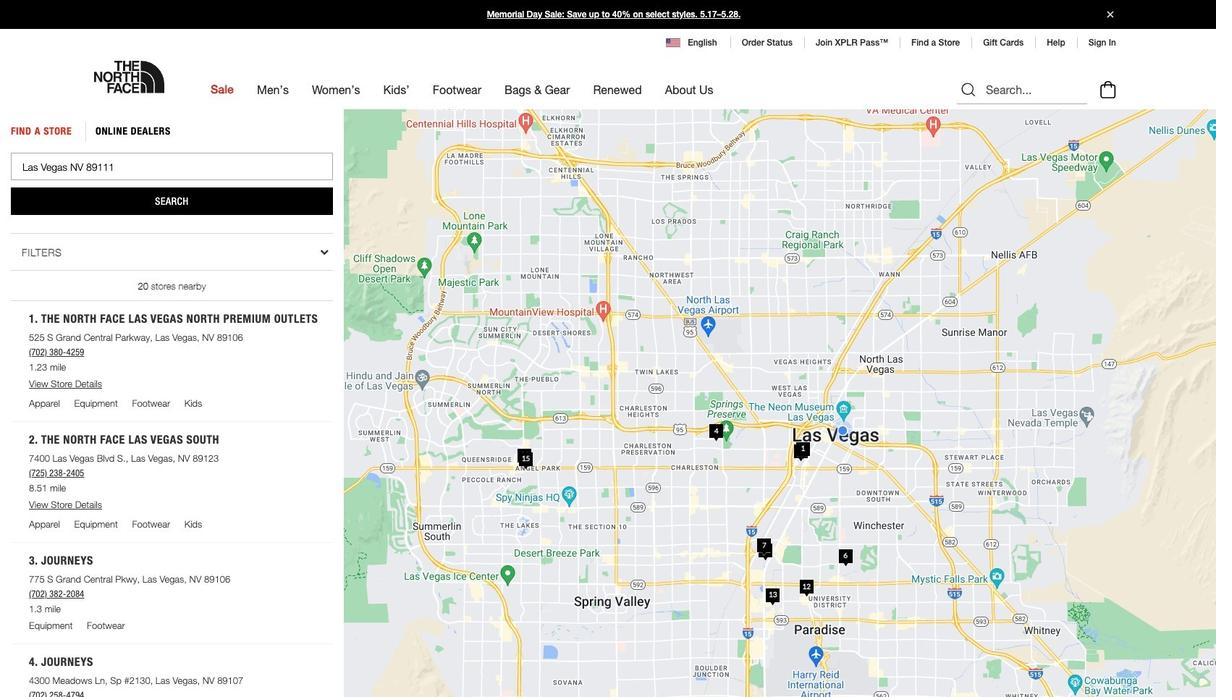 Task type: vqa. For each thing, say whether or not it's contained in the screenshot.
FIND A STORE link
no



Task type: describe. For each thing, give the bounding box(es) containing it.
view cart image
[[1097, 79, 1120, 100]]

close image
[[1101, 11, 1120, 18]]

the north face home page image
[[94, 61, 164, 93]]

search all image
[[960, 81, 977, 98]]



Task type: locate. For each thing, give the bounding box(es) containing it.
Search search field
[[957, 75, 1087, 104]]



